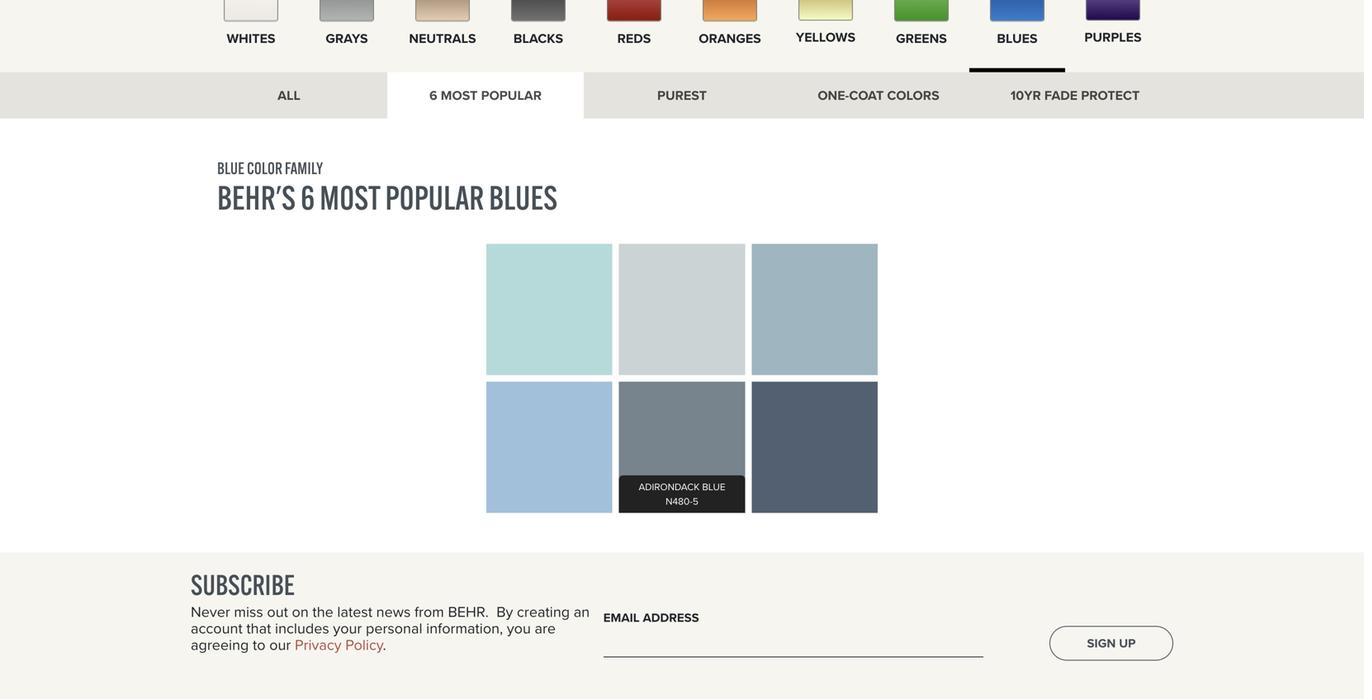 Task type: locate. For each thing, give the bounding box(es) containing it.
grays
[[326, 28, 368, 48]]

one-coat colors
[[818, 85, 940, 105]]

email address
[[604, 609, 700, 628]]

to
[[253, 635, 266, 656]]

that
[[247, 618, 271, 640]]

yellows
[[796, 27, 856, 47]]

black image
[[511, 0, 566, 22]]

greens
[[897, 28, 948, 48]]

email
[[604, 609, 640, 628]]

popular
[[481, 85, 542, 105]]

Email Address email field
[[604, 633, 984, 658]]

by
[[497, 602, 513, 623]]

agreeing
[[191, 635, 249, 656]]

whites
[[227, 28, 276, 48]]

n480-
[[666, 495, 693, 509]]

privacy policy .
[[295, 635, 387, 656]]

color
[[247, 158, 283, 178]]

0 horizontal spatial 6
[[301, 177, 315, 218]]

subscribe
[[191, 568, 295, 603]]

all
[[278, 85, 301, 105]]

most
[[320, 177, 381, 218]]

white image
[[224, 0, 278, 22]]

blacks
[[514, 28, 564, 48]]

blue color family behr's 6 most popular blues
[[217, 158, 558, 218]]

blue
[[217, 158, 245, 178]]

6
[[430, 85, 438, 105], [301, 177, 315, 218]]

gray image
[[320, 0, 374, 22]]

you
[[507, 618, 531, 640]]

popular
[[385, 177, 484, 218]]

blues
[[489, 177, 558, 218]]

most
[[441, 85, 478, 105]]

from
[[415, 602, 444, 623]]

red image
[[607, 0, 662, 22]]

purples
[[1085, 27, 1142, 47]]

account
[[191, 618, 243, 640]]

.
[[383, 635, 387, 656]]

an
[[574, 602, 590, 623]]

address
[[643, 609, 700, 628]]

1 vertical spatial 6
[[301, 177, 315, 218]]

0 vertical spatial 6
[[430, 85, 438, 105]]

adirondack blue n480-5
[[639, 480, 726, 509]]

orange image
[[703, 0, 758, 22]]



Task type: vqa. For each thing, say whether or not it's contained in the screenshot.
the COLORS
yes



Task type: describe. For each thing, give the bounding box(es) containing it.
sign up button
[[1050, 627, 1174, 661]]

never miss out on the latest news from behr.  by creating an account that includes your personal information, you are agreeing to our
[[191, 602, 590, 656]]

the
[[313, 602, 334, 623]]

privacy
[[295, 635, 342, 656]]

coat
[[850, 85, 884, 105]]

purple image
[[1087, 0, 1141, 21]]

6 inside blue color family behr's 6 most popular blues
[[301, 177, 315, 218]]

sign
[[1088, 635, 1117, 653]]

adirondack
[[639, 480, 700, 494]]

policy
[[346, 635, 383, 656]]

out
[[267, 602, 288, 623]]

up
[[1120, 635, 1136, 653]]

oranges
[[699, 28, 762, 48]]

creating
[[517, 602, 570, 623]]

information,
[[426, 618, 503, 640]]

neutral image
[[416, 0, 470, 22]]

10yr fade protect
[[1011, 85, 1140, 105]]

fade
[[1045, 85, 1078, 105]]

sign up
[[1088, 635, 1136, 653]]

yellow image
[[799, 0, 854, 21]]

are
[[535, 618, 556, 640]]

blue
[[703, 480, 726, 494]]

personal
[[366, 618, 423, 640]]

green image
[[895, 0, 949, 22]]

behr's
[[217, 177, 296, 218]]

purest
[[658, 85, 707, 105]]

news
[[376, 602, 411, 623]]

on
[[292, 602, 309, 623]]

1 horizontal spatial 6
[[430, 85, 438, 105]]

colors
[[888, 85, 940, 105]]

blue image
[[991, 0, 1045, 22]]

miss
[[234, 602, 263, 623]]

6 most popular
[[430, 85, 542, 105]]

10yr
[[1011, 85, 1042, 105]]

includes
[[275, 618, 329, 640]]

protect
[[1082, 85, 1140, 105]]

our
[[270, 635, 291, 656]]

one-
[[818, 85, 850, 105]]

never
[[191, 602, 230, 623]]

neutrals
[[409, 28, 476, 48]]

your
[[333, 618, 362, 640]]

blues
[[998, 28, 1038, 48]]

latest
[[337, 602, 373, 623]]

family
[[285, 158, 323, 178]]

reds
[[618, 28, 651, 48]]

5
[[693, 495, 699, 509]]

privacy policy link
[[295, 635, 383, 656]]



